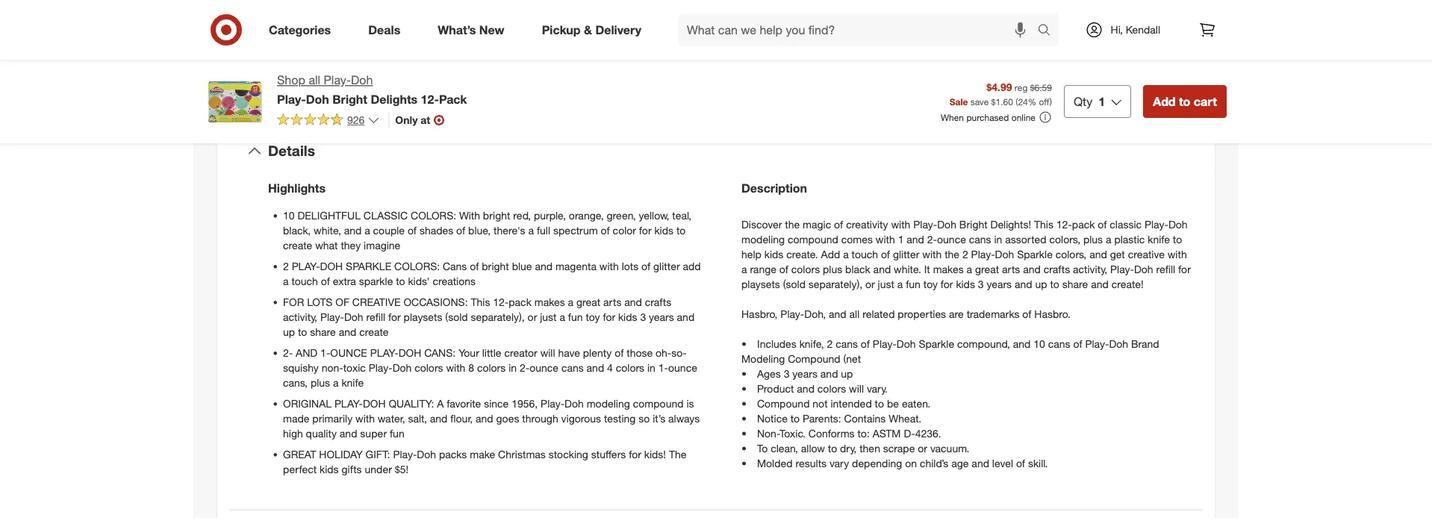Task type: locate. For each thing, give the bounding box(es) containing it.
online
[[1012, 112, 1036, 123]]

creative
[[1128, 248, 1165, 261]]

crafts inside the for lots of creative occasions: this 12-pack makes a great arts and crafts activity, play-doh refill for playsets (sold separately), or just a fun toy for kids 3 years and up to share and create
[[645, 295, 672, 308]]

is
[[687, 397, 694, 410]]

12- down 2 play-doh sparkle colors: cans of bright blue and magenta with lots of glitter add a touch of extra sparkle to kids' creations
[[493, 295, 509, 308]]

play- inside 2- and 1-ounce play-doh cans: your little creator will have plenty of those oh-so- squishy non-toxic play-doh colors with 8 colors in 2-ounce cans and 4 colors in 1-ounce cans, plus a knife
[[370, 346, 399, 359]]

0 vertical spatial 1-
[[321, 346, 330, 359]]

doh down the 'creative'
[[1135, 262, 1154, 276]]

10 inside 10 delightful classic colors: with bright red, purple, orange, green, yellow, teal, black, white, and a couple of shades of blue, there's a full spectrum of color for kids to create what they imagine
[[283, 209, 295, 222]]

0 horizontal spatial separately),
[[471, 310, 525, 323]]

age
[[952, 457, 969, 470]]

0 horizontal spatial glitter
[[654, 260, 680, 273]]

properties
[[898, 307, 947, 320]]

1 horizontal spatial glitter
[[893, 248, 920, 261]]

years inside • includes knife, 2 cans of play-doh sparkle compound, and 10 cans of play-doh brand modeling compound (net • ages 3 years and up • product and colors will vary. • compound not intended to be eaten. • notice to parents: contains wheat. • non-toxic. conforms to: astm d-4236. • to clean, allow to dry, then scrape or vacuum. • molded results vary depending on child's age and level of skill.
[[793, 367, 818, 380]]

makes inside discover the magic of creativity with play-doh bright delights! this 12-pack of classic play-doh modeling compound comes with 1 and 2-ounce cans in assorted colors, plus a plastic knife to help kids create. add a touch of glitter with the 2 play-doh sparkle colors, and get creative with a range of colors plus black and white. it makes a great arts and crafts activity, play-doh refill for playsets (sold separately), or just a fun toy for kids 3 years and up to share and create!
[[933, 262, 964, 276]]

and left 4
[[587, 361, 604, 374]]

stocking
[[549, 448, 588, 461]]

1 vertical spatial add
[[821, 248, 841, 261]]

it
[[925, 262, 931, 276]]

eaten.
[[902, 397, 931, 410]]

to down conforms
[[828, 442, 838, 455]]

2 vertical spatial 3
[[784, 367, 790, 380]]

depending
[[852, 457, 903, 470]]

to inside 10 delightful classic colors: with bright red, purple, orange, green, yellow, teal, black, white, and a couple of shades of blue, there's a full spectrum of color for kids to create what they imagine
[[677, 224, 686, 237]]

colors,
[[1050, 233, 1081, 246], [1056, 248, 1087, 261]]

for lots of creative occasions: this 12-pack makes a great arts and crafts activity, play-doh refill for playsets (sold separately), or just a fun toy for kids 3 years and up to share and create
[[283, 295, 695, 338]]

0 horizontal spatial toy
[[586, 310, 600, 323]]

0 vertical spatial pack
[[1073, 218, 1095, 231]]

10 down "hasbro." in the right bottom of the page
[[1034, 337, 1046, 350]]

activity, inside the for lots of creative occasions: this 12-pack makes a great arts and crafts activity, play-doh refill for playsets (sold separately), or just a fun toy for kids 3 years and up to share and create
[[283, 310, 317, 323]]

and left get
[[1090, 248, 1108, 261]]

cans
[[443, 260, 467, 273]]

1 horizontal spatial 3
[[784, 367, 790, 380]]

play- inside the for lots of creative occasions: this 12-pack makes a great arts and crafts activity, play-doh refill for playsets (sold separately), or just a fun toy for kids 3 years and up to share and create
[[320, 310, 344, 323]]

1 horizontal spatial this
[[1035, 218, 1054, 231]]

2- inside discover the magic of creativity with play-doh bright delights! this 12-pack of classic play-doh modeling compound comes with 1 and 2-ounce cans in assorted colors, plus a plastic knife to help kids create. add a touch of glitter with the 2 play-doh sparkle colors, and get creative with a range of colors plus black and white. it makes a great arts and crafts activity, play-doh refill for playsets (sold separately), or just a fun toy for kids 3 years and up to share and create!
[[928, 233, 937, 246]]

926
[[347, 113, 365, 127]]

a down non-
[[333, 376, 339, 389]]

in for 2-
[[509, 361, 517, 374]]

What can we help you find? suggestions appear below search field
[[678, 13, 1042, 46]]

1 horizontal spatial bright
[[960, 218, 988, 231]]

0 vertical spatial toy
[[924, 277, 938, 290]]

0 horizontal spatial plus
[[311, 376, 330, 389]]

1 horizontal spatial modeling
[[742, 233, 785, 246]]

save
[[971, 96, 989, 107]]

arts inside discover the magic of creativity with play-doh bright delights! this 12-pack of classic play-doh modeling compound comes with 1 and 2-ounce cans in assorted colors, plus a plastic knife to help kids create. add a touch of glitter with the 2 play-doh sparkle colors, and get creative with a range of colors plus black and white. it makes a great arts and crafts activity, play-doh refill for playsets (sold separately), or just a fun toy for kids 3 years and up to share and create!
[[1002, 262, 1021, 276]]

off
[[1039, 96, 1050, 107]]

0 horizontal spatial years
[[649, 310, 674, 323]]

1 vertical spatial up
[[283, 325, 295, 338]]

play- inside original play-doh quality: a favorite since 1956, play-doh modeling compound is made primarily with water, salt, and flour, and goes through vigorous testing so it's always high quality and super fun
[[335, 397, 363, 410]]

create down the creative
[[359, 325, 389, 338]]

and right blue
[[535, 260, 553, 273]]

0 horizontal spatial (sold
[[445, 310, 468, 323]]

playsets inside discover the magic of creativity with play-doh bright delights! this 12-pack of classic play-doh modeling compound comes with 1 and 2-ounce cans in assorted colors, plus a plastic knife to help kids create. add a touch of glitter with the 2 play-doh sparkle colors, and get creative with a range of colors plus black and white. it makes a great arts and crafts activity, play-doh refill for playsets (sold separately), or just a fun toy for kids 3 years and up to share and create!
[[742, 277, 780, 290]]

modeling inside discover the magic of creativity with play-doh bright delights! this 12-pack of classic play-doh modeling compound comes with 1 and 2-ounce cans in assorted colors, plus a plastic knife to help kids create. add a touch of glitter with the 2 play-doh sparkle colors, and get creative with a range of colors plus black and white. it makes a great arts and crafts activity, play-doh refill for playsets (sold separately), or just a fun toy for kids 3 years and up to share and create!
[[742, 233, 785, 246]]

1 vertical spatial fun
[[568, 310, 583, 323]]

plus inside 2- and 1-ounce play-doh cans: your little creator will have plenty of those oh-so- squishy non-toxic play-doh colors with 8 colors in 2-ounce cans and 4 colors in 1-ounce cans, plus a knife
[[311, 376, 330, 389]]

1 vertical spatial 3
[[640, 310, 646, 323]]

2 right knife,
[[827, 337, 833, 350]]

brand
[[1132, 337, 1160, 350]]

2 vertical spatial play-
[[335, 397, 363, 410]]

compound inside discover the magic of creativity with play-doh bright delights! this 12-pack of classic play-doh modeling compound comes with 1 and 2-ounce cans in assorted colors, plus a plastic knife to help kids create. add a touch of glitter with the 2 play-doh sparkle colors, and get creative with a range of colors plus black and white. it makes a great arts and crafts activity, play-doh refill for playsets (sold separately), or just a fun toy for kids 3 years and up to share and create!
[[788, 233, 839, 246]]

1 vertical spatial colors,
[[1056, 248, 1087, 261]]

2
[[963, 248, 969, 261], [283, 260, 289, 273], [827, 337, 833, 350]]

1 vertical spatial 10
[[1034, 337, 1046, 350]]

2 vertical spatial 12-
[[493, 295, 509, 308]]

refill down the 'creative'
[[1157, 262, 1176, 276]]

of inside 2- and 1-ounce play-doh cans: your little creator will have plenty of those oh-so- squishy non-toxic play-doh colors with 8 colors in 2-ounce cans and 4 colors in 1-ounce cans, plus a knife
[[615, 346, 624, 359]]

purchased
[[967, 112, 1010, 123]]

get
[[1110, 248, 1126, 261]]

cans up (net
[[836, 337, 858, 350]]

in inside discover the magic of creativity with play-doh bright delights! this 12-pack of classic play-doh modeling compound comes with 1 and 2-ounce cans in assorted colors, plus a plastic knife to help kids create. add a touch of glitter with the 2 play-doh sparkle colors, and get creative with a range of colors plus black and white. it makes a great arts and crafts activity, play-doh refill for playsets (sold separately), or just a fun toy for kids 3 years and up to share and create!
[[995, 233, 1003, 246]]

child's
[[920, 457, 949, 470]]

discover the magic of creativity with play-doh bright delights! this 12-pack of classic play-doh modeling compound comes with 1 and 2-ounce cans in assorted colors, plus a plastic knife to help kids create. add a touch of glitter with the 2 play-doh sparkle colors, and get creative with a range of colors plus black and white. it makes a great arts and crafts activity, play-doh refill for playsets (sold separately), or just a fun toy for kids 3 years and up to share and create!
[[742, 218, 1191, 290]]

kids down yellow,
[[655, 224, 674, 237]]

fun down the white.
[[906, 277, 921, 290]]

1 vertical spatial modeling
[[587, 397, 630, 410]]

0 vertical spatial colors:
[[411, 209, 457, 222]]

colors down little
[[477, 361, 506, 374]]

parents:
[[803, 412, 842, 425]]

sparkle down properties at the bottom right of page
[[919, 337, 955, 350]]

not
[[813, 397, 828, 410]]

to down 'teal,'
[[677, 224, 686, 237]]

for inside great holiday gift: play-doh packs make christmas stocking stuffers for kids! the perfect kids gifts under $5!
[[629, 448, 642, 461]]

1 horizontal spatial just
[[878, 277, 895, 290]]

1 vertical spatial pack
[[509, 295, 532, 308]]

toy up plenty at the left of page
[[586, 310, 600, 323]]

1 horizontal spatial toy
[[924, 277, 938, 290]]

playsets down range
[[742, 277, 780, 290]]

0 vertical spatial just
[[878, 277, 895, 290]]

2 vertical spatial plus
[[311, 376, 330, 389]]

and inside 2- and 1-ounce play-doh cans: your little creator will have plenty of those oh-so- squishy non-toxic play-doh colors with 8 colors in 2-ounce cans and 4 colors in 1-ounce cans, plus a knife
[[587, 361, 604, 374]]

pickup & delivery link
[[529, 13, 660, 46]]

play- inside original play-doh quality: a favorite since 1956, play-doh modeling compound is made primarily with water, salt, and flour, and goes through vigorous testing so it's always high quality and super fun
[[541, 397, 565, 410]]

ounce down so-
[[669, 361, 698, 374]]

cans inside discover the magic of creativity with play-doh bright delights! this 12-pack of classic play-doh modeling compound comes with 1 and 2-ounce cans in assorted colors, plus a plastic knife to help kids create. add a touch of glitter with the 2 play-doh sparkle colors, and get creative with a range of colors plus black and white. it makes a great arts and crafts activity, play-doh refill for playsets (sold separately), or just a fun toy for kids 3 years and up to share and create!
[[969, 233, 992, 246]]

1 horizontal spatial separately),
[[809, 277, 863, 290]]

(sold down the create.
[[783, 277, 806, 290]]

create inside 10 delightful classic colors: with bright red, purple, orange, green, yellow, teal, black, white, and a couple of shades of blue, there's a full spectrum of color for kids to create what they imagine
[[283, 239, 312, 252]]

ounce left assorted
[[937, 233, 966, 246]]

lots
[[307, 295, 333, 308]]

great inside the for lots of creative occasions: this 12-pack makes a great arts and crafts activity, play-doh refill for playsets (sold separately), or just a fun toy for kids 3 years and up to share and create
[[577, 295, 601, 308]]

0 horizontal spatial modeling
[[587, 397, 630, 410]]

a up for
[[283, 274, 289, 288]]

0 vertical spatial separately),
[[809, 277, 863, 290]]

years
[[987, 277, 1012, 290], [649, 310, 674, 323], [793, 367, 818, 380]]

0 vertical spatial great
[[976, 262, 1000, 276]]

1 horizontal spatial 2-
[[520, 361, 530, 374]]

to inside 2 play-doh sparkle colors: cans of bright blue and magenta with lots of glitter add a touch of extra sparkle to kids' creations
[[396, 274, 405, 288]]

0 vertical spatial 1
[[1099, 94, 1106, 109]]

1 vertical spatial compound
[[633, 397, 684, 410]]

bright inside 2 play-doh sparkle colors: cans of bright blue and magenta with lots of glitter add a touch of extra sparkle to kids' creations
[[482, 260, 509, 273]]

1 horizontal spatial ounce
[[669, 361, 698, 374]]

shop
[[277, 73, 305, 87]]

2- left and
[[283, 346, 293, 359]]

modeling down the discover
[[742, 233, 785, 246]]

add to cart button
[[1144, 85, 1227, 118]]

12- up at
[[421, 92, 439, 106]]

activity, inside discover the magic of creativity with play-doh bright delights! this 12-pack of classic play-doh modeling compound comes with 1 and 2-ounce cans in assorted colors, plus a plastic knife to help kids create. add a touch of glitter with the 2 play-doh sparkle colors, and get creative with a range of colors plus black and white. it makes a great arts and crafts activity, play-doh refill for playsets (sold separately), or just a fun toy for kids 3 years and up to share and create!
[[1073, 262, 1108, 276]]

of left extra
[[321, 274, 330, 288]]

arts inside the for lots of creative occasions: this 12-pack makes a great arts and crafts activity, play-doh refill for playsets (sold separately), or just a fun toy for kids 3 years and up to share and create
[[604, 295, 622, 308]]

1 horizontal spatial years
[[793, 367, 818, 380]]

pack
[[1073, 218, 1095, 231], [509, 295, 532, 308]]

0 vertical spatial create
[[283, 239, 312, 252]]

are
[[949, 307, 964, 320]]

playsets
[[742, 277, 780, 290], [404, 310, 443, 323]]

3 up "those"
[[640, 310, 646, 323]]

0 horizontal spatial 2-
[[283, 346, 293, 359]]

pickup & delivery
[[542, 22, 642, 37]]

spectrum
[[553, 224, 598, 237]]

0 horizontal spatial touch
[[292, 274, 318, 288]]

play- right 'ounce'
[[370, 346, 399, 359]]

and right black
[[874, 262, 891, 276]]

1 horizontal spatial touch
[[852, 248, 878, 261]]

a
[[437, 397, 444, 410]]

dry,
[[840, 442, 857, 455]]

add to cart
[[1153, 94, 1218, 109]]

0 vertical spatial touch
[[852, 248, 878, 261]]

1 horizontal spatial knife
[[1148, 233, 1171, 246]]

this up assorted
[[1035, 218, 1054, 231]]

10
[[283, 209, 295, 222], [1034, 337, 1046, 350]]

when
[[941, 112, 964, 123]]

create
[[283, 239, 312, 252], [359, 325, 389, 338]]

plus left plastic
[[1084, 233, 1103, 246]]

when purchased online
[[941, 112, 1036, 123]]

cans inside 2- and 1-ounce play-doh cans: your little creator will have plenty of those oh-so- squishy non-toxic play-doh colors with 8 colors in 2-ounce cans and 4 colors in 1-ounce cans, plus a knife
[[562, 361, 584, 374]]

search
[[1031, 24, 1067, 39]]

will up the intended
[[849, 382, 864, 395]]

just inside the for lots of creative occasions: this 12-pack makes a great arts and crafts activity, play-doh refill for playsets (sold separately), or just a fun toy for kids 3 years and up to share and create
[[540, 310, 557, 323]]

a
[[365, 224, 370, 237], [529, 224, 534, 237], [1106, 233, 1112, 246], [843, 248, 849, 261], [742, 262, 747, 276], [967, 262, 973, 276], [283, 274, 289, 288], [898, 277, 903, 290], [568, 295, 574, 308], [560, 310, 565, 323], [333, 376, 339, 389]]

0 vertical spatial playsets
[[742, 277, 780, 290]]

vary
[[830, 457, 849, 470]]

this
[[1035, 218, 1054, 231], [471, 295, 490, 308]]

colors down cans:
[[415, 361, 443, 374]]

1- up non-
[[321, 346, 330, 359]]

qty
[[1074, 94, 1093, 109]]

• molded
[[742, 457, 793, 470]]

kids up "those"
[[619, 310, 638, 323]]

$
[[992, 96, 996, 107]]

colors, right assorted
[[1050, 233, 1081, 246]]

• includes
[[742, 337, 797, 350]]

sparkle
[[346, 260, 392, 273]]

help
[[742, 248, 762, 261]]

play- down what
[[292, 260, 320, 273]]

1 vertical spatial doh
[[399, 346, 422, 359]]

vary.
[[867, 382, 888, 395]]

trademarks
[[967, 307, 1020, 320]]

with up the it
[[923, 248, 942, 261]]

1
[[1099, 94, 1106, 109], [898, 233, 904, 246]]

0 vertical spatial add
[[1153, 94, 1176, 109]]

play- up $5!
[[393, 448, 417, 461]]

0 horizontal spatial arts
[[604, 295, 622, 308]]

crafts down assorted
[[1044, 262, 1071, 276]]

great up trademarks
[[976, 262, 1000, 276]]

1 horizontal spatial (sold
[[783, 277, 806, 290]]

for
[[639, 224, 652, 237], [1179, 262, 1191, 276], [941, 277, 954, 290], [388, 310, 401, 323], [603, 310, 616, 323], [629, 448, 642, 461]]

level
[[993, 457, 1014, 470]]

glitter inside 2 play-doh sparkle colors: cans of bright blue and magenta with lots of glitter add a touch of extra sparkle to kids' creations
[[654, 260, 680, 273]]

0 vertical spatial years
[[987, 277, 1012, 290]]

0 vertical spatial crafts
[[1044, 262, 1071, 276]]

play-doh bright delights 12-pack, 5 of 6 image
[[205, 0, 446, 46]]

play- inside 2 play-doh sparkle colors: cans of bright blue and magenta with lots of glitter add a touch of extra sparkle to kids' creations
[[292, 260, 320, 273]]

bright left delights!
[[960, 218, 988, 231]]

(sold down occasions:
[[445, 310, 468, 323]]

0 horizontal spatial will
[[541, 346, 555, 359]]

1 horizontal spatial play-
[[335, 397, 363, 410]]

1 horizontal spatial great
[[976, 262, 1000, 276]]

1 horizontal spatial doh
[[363, 397, 386, 410]]

0 horizontal spatial the
[[785, 218, 800, 231]]

sparkle down assorted
[[1018, 248, 1053, 261]]

doh down of
[[344, 310, 363, 323]]

will inside • includes knife, 2 cans of play-doh sparkle compound, and 10 cans of play-doh brand modeling compound (net • ages 3 years and up • product and colors will vary. • compound not intended to be eaten. • notice to parents: contains wheat. • non-toxic. conforms to: astm d-4236. • to clean, allow to dry, then scrape or vacuum. • molded results vary depending on child's age and level of skill.
[[849, 382, 864, 395]]

1 vertical spatial refill
[[366, 310, 386, 323]]

under
[[365, 463, 392, 476]]

cans down have at the left of the page
[[562, 361, 584, 374]]

1 vertical spatial knife
[[342, 376, 364, 389]]

make
[[470, 448, 495, 461]]

knife inside 2- and 1-ounce play-doh cans: your little creator will have plenty of those oh-so- squishy non-toxic play-doh colors with 8 colors in 2-ounce cans and 4 colors in 1-ounce cans, plus a knife
[[342, 376, 364, 389]]

what's new link
[[425, 13, 523, 46]]

a down the white.
[[898, 277, 903, 290]]

sparkle inside discover the magic of creativity with play-doh bright delights! this 12-pack of classic play-doh modeling compound comes with 1 and 2-ounce cans in assorted colors, plus a plastic knife to help kids create. add a touch of glitter with the 2 play-doh sparkle colors, and get creative with a range of colors plus black and white. it makes a great arts and crafts activity, play-doh refill for playsets (sold separately), or just a fun toy for kids 3 years and up to share and create!
[[1018, 248, 1053, 261]]

1 vertical spatial 1-
[[659, 361, 669, 374]]

or inside the for lots of creative occasions: this 12-pack makes a great arts and crafts activity, play-doh refill for playsets (sold separately), or just a fun toy for kids 3 years and up to share and create
[[528, 310, 537, 323]]

0 vertical spatial bright
[[483, 209, 510, 222]]

refill inside discover the magic of creativity with play-doh bright delights! this 12-pack of classic play-doh modeling compound comes with 1 and 2-ounce cans in assorted colors, plus a plastic knife to help kids create. add a touch of glitter with the 2 play-doh sparkle colors, and get creative with a range of colors plus black and white. it makes a great arts and crafts activity, play-doh refill for playsets (sold separately), or just a fun toy for kids 3 years and up to share and create!
[[1157, 262, 1176, 276]]

colors up not
[[818, 382, 846, 395]]

1 vertical spatial makes
[[535, 295, 565, 308]]

doh inside 2- and 1-ounce play-doh cans: your little creator will have plenty of those oh-so- squishy non-toxic play-doh colors with 8 colors in 2-ounce cans and 4 colors in 1-ounce cans, plus a knife
[[399, 346, 422, 359]]

doh up the quality:
[[393, 361, 412, 374]]

bright
[[483, 209, 510, 222], [482, 260, 509, 273]]

1 vertical spatial this
[[471, 295, 490, 308]]

0 vertical spatial modeling
[[742, 233, 785, 246]]

2 horizontal spatial play-
[[370, 346, 399, 359]]

play- up through
[[541, 397, 565, 410]]

add inside discover the magic of creativity with play-doh bright delights! this 12-pack of classic play-doh modeling compound comes with 1 and 2-ounce cans in assorted colors, plus a plastic knife to help kids create. add a touch of glitter with the 2 play-doh sparkle colors, and get creative with a range of colors plus black and white. it makes a great arts and crafts activity, play-doh refill for playsets (sold separately), or just a fun toy for kids 3 years and up to share and create!
[[821, 248, 841, 261]]

plus
[[1084, 233, 1103, 246], [823, 262, 843, 276], [311, 376, 330, 389]]

compound up it's
[[633, 397, 684, 410]]

image of play-doh bright delights 12-pack image
[[205, 72, 265, 131]]

1 vertical spatial bright
[[482, 260, 509, 273]]

1 vertical spatial great
[[577, 295, 601, 308]]

doh,
[[805, 307, 826, 320]]

so
[[639, 412, 650, 425]]

makes right the it
[[933, 262, 964, 276]]

or down black
[[866, 277, 875, 290]]

1 horizontal spatial sparkle
[[1018, 248, 1053, 261]]

colors, left get
[[1056, 248, 1087, 261]]

and right "doh,"
[[829, 307, 847, 320]]

0 vertical spatial compound
[[788, 233, 839, 246]]

crafts
[[1044, 262, 1071, 276], [645, 295, 672, 308]]

cans
[[969, 233, 992, 246], [836, 337, 858, 350], [1049, 337, 1071, 350], [562, 361, 584, 374]]

playsets down occasions:
[[404, 310, 443, 323]]

1 vertical spatial (sold
[[445, 310, 468, 323]]

doh up vigorous
[[565, 397, 584, 410]]

add inside button
[[1153, 94, 1176, 109]]

or inside • includes knife, 2 cans of play-doh sparkle compound, and 10 cans of play-doh brand modeling compound (net • ages 3 years and up • product and colors will vary. • compound not intended to be eaten. • notice to parents: contains wheat. • non-toxic. conforms to: astm d-4236. • to clean, allow to dry, then scrape or vacuum. • molded results vary depending on child's age and level of skill.
[[918, 442, 928, 455]]

doh inside 2- and 1-ounce play-doh cans: your little creator will have plenty of those oh-so- squishy non-toxic play-doh colors with 8 colors in 2-ounce cans and 4 colors in 1-ounce cans, plus a knife
[[393, 361, 412, 374]]

favorite
[[447, 397, 481, 410]]

1 vertical spatial 1
[[898, 233, 904, 246]]

and up they
[[344, 224, 362, 237]]

of right lots
[[642, 260, 651, 273]]

toy
[[924, 277, 938, 290], [586, 310, 600, 323]]

1 vertical spatial bright
[[960, 218, 988, 231]]

and inside 2 play-doh sparkle colors: cans of bright blue and magenta with lots of glitter add a touch of extra sparkle to kids' creations
[[535, 260, 553, 273]]

modeling inside original play-doh quality: a favorite since 1956, play-doh modeling compound is made primarily with water, salt, and flour, and goes through vigorous testing so it's always high quality and super fun
[[587, 397, 630, 410]]

0 vertical spatial makes
[[933, 262, 964, 276]]

intended
[[831, 397, 872, 410]]

1 horizontal spatial 12-
[[493, 295, 509, 308]]

0 horizontal spatial 10
[[283, 209, 295, 222]]

shades
[[420, 224, 454, 237]]

or down 4236.
[[918, 442, 928, 455]]

they
[[341, 239, 361, 252]]

glitter inside discover the magic of creativity with play-doh bright delights! this 12-pack of classic play-doh modeling compound comes with 1 and 2-ounce cans in assorted colors, plus a plastic knife to help kids create. add a touch of glitter with the 2 play-doh sparkle colors, and get creative with a range of colors plus black and white. it makes a great arts and crafts activity, play-doh refill for playsets (sold separately), or just a fun toy for kids 3 years and up to share and create!
[[893, 248, 920, 261]]

1 vertical spatial arts
[[604, 295, 622, 308]]

up up "hasbro." in the right bottom of the page
[[1036, 277, 1048, 290]]

doh inside 2 play-doh sparkle colors: cans of bright blue and magenta with lots of glitter add a touch of extra sparkle to kids' creations
[[320, 260, 343, 273]]

colors: up shades
[[411, 209, 457, 222]]

holiday
[[319, 448, 363, 461]]

separately), down black
[[809, 277, 863, 290]]

in for assorted
[[995, 233, 1003, 246]]

1 horizontal spatial arts
[[1002, 262, 1021, 276]]

0 horizontal spatial 2
[[283, 260, 289, 273]]

black
[[846, 262, 871, 276]]

0 horizontal spatial crafts
[[645, 295, 672, 308]]

hasbro.
[[1035, 307, 1071, 320]]

and
[[344, 224, 362, 237], [907, 233, 925, 246], [1090, 248, 1108, 261], [535, 260, 553, 273], [874, 262, 891, 276], [1024, 262, 1041, 276], [1015, 277, 1033, 290], [1091, 277, 1109, 290], [625, 295, 642, 308], [829, 307, 847, 320], [677, 310, 695, 323], [339, 325, 357, 338], [1013, 337, 1031, 350], [587, 361, 604, 374], [821, 367, 838, 380], [797, 382, 815, 395], [430, 412, 448, 425], [476, 412, 493, 425], [340, 427, 357, 440], [972, 457, 990, 470]]

2 up for
[[283, 260, 289, 273]]

just down magenta
[[540, 310, 557, 323]]

this inside the for lots of creative occasions: this 12-pack makes a great arts and crafts activity, play-doh refill for playsets (sold separately), or just a fun toy for kids 3 years and up to share and create
[[471, 295, 490, 308]]

add left "cart"
[[1153, 94, 1176, 109]]

2 horizontal spatial fun
[[906, 277, 921, 290]]

2 horizontal spatial doh
[[399, 346, 422, 359]]

kids!
[[645, 448, 666, 461]]

0 vertical spatial play-
[[292, 260, 320, 273]]

pack down blue
[[509, 295, 532, 308]]

1 horizontal spatial plus
[[823, 262, 843, 276]]

• non-
[[742, 427, 780, 440]]

pack inside the for lots of creative occasions: this 12-pack makes a great arts and crafts activity, play-doh refill for playsets (sold separately), or just a fun toy for kids 3 years and up to share and create
[[509, 295, 532, 308]]

compound inside original play-doh quality: a favorite since 1956, play-doh modeling compound is made primarily with water, salt, and flour, and goes through vigorous testing so it's always high quality and super fun
[[633, 397, 684, 410]]

1 vertical spatial touch
[[292, 274, 318, 288]]

so-
[[672, 346, 687, 359]]

1 horizontal spatial pack
[[1073, 218, 1095, 231]]

0 vertical spatial 12-
[[421, 92, 439, 106]]

new
[[479, 22, 505, 37]]

makes
[[933, 262, 964, 276], [535, 295, 565, 308]]

glitter
[[893, 248, 920, 261], [654, 260, 680, 273]]

0 horizontal spatial this
[[471, 295, 490, 308]]

10 inside • includes knife, 2 cans of play-doh sparkle compound, and 10 cans of play-doh brand modeling compound (net • ages 3 years and up • product and colors will vary. • compound not intended to be eaten. • notice to parents: contains wheat. • non-toxic. conforms to: astm d-4236. • to clean, allow to dry, then scrape or vacuum. • molded results vary depending on child's age and level of skill.
[[1034, 337, 1046, 350]]

play- right toxic at the bottom left
[[369, 361, 393, 374]]

allow
[[801, 442, 825, 455]]

fun inside discover the magic of creativity with play-doh bright delights! this 12-pack of classic play-doh modeling compound comes with 1 and 2-ounce cans in assorted colors, plus a plastic knife to help kids create. add a touch of glitter with the 2 play-doh sparkle colors, and get creative with a range of colors plus black and white. it makes a great arts and crafts activity, play-doh refill for playsets (sold separately), or just a fun toy for kids 3 years and up to share and create!
[[906, 277, 921, 290]]

results
[[796, 457, 827, 470]]

play- for sparkle
[[292, 260, 320, 273]]

or up creator
[[528, 310, 537, 323]]

2 horizontal spatial 2
[[963, 248, 969, 261]]

kids down holiday
[[320, 463, 339, 476]]

play- up primarily
[[335, 397, 363, 410]]

up inside discover the magic of creativity with play-doh bright delights! this 12-pack of classic play-doh modeling compound comes with 1 and 2-ounce cans in assorted colors, plus a plastic knife to help kids create. add a touch of glitter with the 2 play-doh sparkle colors, and get creative with a range of colors plus black and white. it makes a great arts and crafts activity, play-doh refill for playsets (sold separately), or just a fun toy for kids 3 years and up to share and create!
[[1036, 277, 1048, 290]]

2 inside 2 play-doh sparkle colors: cans of bright blue and magenta with lots of glitter add a touch of extra sparkle to kids' creations
[[283, 260, 289, 273]]

doh up water, on the bottom left
[[363, 397, 386, 410]]

1 horizontal spatial makes
[[933, 262, 964, 276]]

0 horizontal spatial bright
[[333, 92, 367, 106]]

0 horizontal spatial in
[[509, 361, 517, 374]]

on
[[906, 457, 917, 470]]

toy down the it
[[924, 277, 938, 290]]

little
[[482, 346, 502, 359]]

colors inside • includes knife, 2 cans of play-doh sparkle compound, and 10 cans of play-doh brand modeling compound (net • ages 3 years and up • product and colors will vary. • compound not intended to be eaten. • notice to parents: contains wheat. • non-toxic. conforms to: astm d-4236. • to clean, allow to dry, then scrape or vacuum. • molded results vary depending on child's age and level of skill.
[[818, 382, 846, 395]]

in down delights!
[[995, 233, 1003, 246]]

8
[[469, 361, 474, 374]]

play- inside great holiday gift: play-doh packs make christmas stocking stuffers for kids! the perfect kids gifts under $5!
[[393, 448, 417, 461]]

doh inside original play-doh quality: a favorite since 1956, play-doh modeling compound is made primarily with water, salt, and flour, and goes through vigorous testing so it's always high quality and super fun
[[565, 397, 584, 410]]

this down 2 play-doh sparkle colors: cans of bright blue and magenta with lots of glitter add a touch of extra sparkle to kids' creations
[[471, 295, 490, 308]]

0 horizontal spatial activity,
[[283, 310, 317, 323]]

with down creativity
[[876, 233, 895, 246]]

a down comes
[[843, 248, 849, 261]]

0 horizontal spatial all
[[309, 73, 320, 87]]

kids inside 10 delightful classic colors: with bright red, purple, orange, green, yellow, teal, black, white, and a couple of shades of blue, there's a full spectrum of color for kids to create what they imagine
[[655, 224, 674, 237]]

toy inside discover the magic of creativity with play-doh bright delights! this 12-pack of classic play-doh modeling compound comes with 1 and 2-ounce cans in assorted colors, plus a plastic knife to help kids create. add a touch of glitter with the 2 play-doh sparkle colors, and get creative with a range of colors plus black and white. it makes a great arts and crafts activity, play-doh refill for playsets (sold separately), or just a fun toy for kids 3 years and up to share and create!
[[924, 277, 938, 290]]

to:
[[858, 427, 870, 440]]

colors: up 'kids''
[[394, 260, 440, 273]]

add right the create.
[[821, 248, 841, 261]]

color
[[613, 224, 636, 237]]

fun up have at the left of the page
[[568, 310, 583, 323]]

have
[[558, 346, 580, 359]]

doh inside original play-doh quality: a favorite since 1956, play-doh modeling compound is made primarily with water, salt, and flour, and goes through vigorous testing so it's always high quality and super fun
[[363, 397, 386, 410]]

0 vertical spatial will
[[541, 346, 555, 359]]

delivery
[[596, 22, 642, 37]]

0 horizontal spatial doh
[[320, 260, 343, 273]]

0 horizontal spatial 1
[[898, 233, 904, 246]]

original play-doh quality: a favorite since 1956, play-doh modeling compound is made primarily with water, salt, and flour, and goes through vigorous testing so it's always high quality and super fun
[[283, 397, 700, 440]]

0 horizontal spatial fun
[[390, 427, 405, 440]]

(sold inside the for lots of creative occasions: this 12-pack makes a great arts and crafts activity, play-doh refill for playsets (sold separately), or just a fun toy for kids 3 years and up to share and create
[[445, 310, 468, 323]]

2 play-doh sparkle colors: cans of bright blue and magenta with lots of glitter add a touch of extra sparkle to kids' creations
[[283, 260, 701, 288]]

green,
[[607, 209, 636, 222]]



Task type: vqa. For each thing, say whether or not it's contained in the screenshot.
store
no



Task type: describe. For each thing, give the bounding box(es) containing it.
a up get
[[1106, 233, 1112, 246]]

with
[[459, 209, 480, 222]]

and
[[296, 346, 318, 359]]

and down assorted
[[1024, 262, 1041, 276]]

and down 'compound'
[[821, 367, 838, 380]]

cans down "hasbro." in the right bottom of the page
[[1049, 337, 1071, 350]]

stuffers
[[591, 448, 626, 461]]

doh up 'delights'
[[351, 73, 373, 87]]

sparkle
[[359, 274, 393, 288]]

share inside discover the magic of creativity with play-doh bright delights! this 12-pack of classic play-doh modeling compound comes with 1 and 2-ounce cans in assorted colors, plus a plastic knife to help kids create. add a touch of glitter with the 2 play-doh sparkle colors, and get creative with a range of colors plus black and white. it makes a great arts and crafts activity, play-doh refill for playsets (sold separately), or just a fun toy for kids 3 years and up to share and create!
[[1063, 277, 1089, 290]]

just inside discover the magic of creativity with play-doh bright delights! this 12-pack of classic play-doh modeling compound comes with 1 and 2-ounce cans in assorted colors, plus a plastic knife to help kids create. add a touch of glitter with the 2 play-doh sparkle colors, and get creative with a range of colors plus black and white. it makes a great arts and crafts activity, play-doh refill for playsets (sold separately), or just a fun toy for kids 3 years and up to share and create!
[[878, 277, 895, 290]]

magic
[[803, 218, 832, 231]]

assorted
[[1006, 233, 1047, 246]]

play- down related in the bottom right of the page
[[873, 337, 897, 350]]

doh left brand
[[1110, 337, 1129, 350]]

of right cans
[[470, 260, 479, 273]]

add
[[683, 260, 701, 273]]

up inside • includes knife, 2 cans of play-doh sparkle compound, and 10 cans of play-doh brand modeling compound (net • ages 3 years and up • product and colors will vary. • compound not intended to be eaten. • notice to parents: contains wheat. • non-toxic. conforms to: astm d-4236. • to clean, allow to dry, then scrape or vacuum. • molded results vary depending on child's age and level of skill.
[[841, 367, 853, 380]]

doh down the hasbro, play-doh, and all related properties are trademarks of hasbro.
[[897, 337, 916, 350]]

a down help
[[742, 262, 747, 276]]

cart
[[1194, 94, 1218, 109]]

1 vertical spatial the
[[945, 248, 960, 261]]

of right 'magic'
[[834, 218, 844, 231]]

teal,
[[673, 209, 692, 222]]

doh inside the for lots of creative occasions: this 12-pack makes a great arts and crafts activity, play-doh refill for playsets (sold separately), or just a fun toy for kids 3 years and up to share and create
[[344, 310, 363, 323]]

categories link
[[256, 13, 350, 46]]

years inside the for lots of creative occasions: this 12-pack makes a great arts and crafts activity, play-doh refill for playsets (sold separately), or just a fun toy for kids 3 years and up to share and create
[[649, 310, 674, 323]]

original
[[283, 397, 332, 410]]

(sold inside discover the magic of creativity with play-doh bright delights! this 12-pack of classic play-doh modeling compound comes with 1 and 2-ounce cans in assorted colors, plus a plastic knife to help kids create. add a touch of glitter with the 2 play-doh sparkle colors, and get creative with a range of colors plus black and white. it makes a great arts and crafts activity, play-doh refill for playsets (sold separately), or just a fun toy for kids 3 years and up to share and create!
[[783, 277, 806, 290]]

• includes knife, 2 cans of play-doh sparkle compound, and 10 cans of play-doh brand modeling compound (net • ages 3 years and up • product and colors will vary. • compound not intended to be eaten. • notice to parents: contains wheat. • non-toxic. conforms to: astm d-4236. • to clean, allow to dry, then scrape or vacuum. • molded results vary depending on child's age and level of skill.
[[742, 337, 1160, 470]]

vacuum.
[[931, 442, 970, 455]]

sponsored
[[1183, 19, 1227, 30]]

discover
[[742, 218, 782, 231]]

blue,
[[468, 224, 491, 237]]

separately), inside discover the magic of creativity with play-doh bright delights! this 12-pack of classic play-doh modeling compound comes with 1 and 2-ounce cans in assorted colors, plus a plastic knife to help kids create. add a touch of glitter with the 2 play-doh sparkle colors, and get creative with a range of colors plus black and white. it makes a great arts and crafts activity, play-doh refill for playsets (sold separately), or just a fun toy for kids 3 years and up to share and create!
[[809, 277, 863, 290]]

years inside discover the magic of creativity with play-doh bright delights! this 12-pack of classic play-doh modeling compound comes with 1 and 2-ounce cans in assorted colors, plus a plastic knife to help kids create. add a touch of glitter with the 2 play-doh sparkle colors, and get creative with a range of colors plus black and white. it makes a great arts and crafts activity, play-doh refill for playsets (sold separately), or just a fun toy for kids 3 years and up to share and create!
[[987, 277, 1012, 290]]

for inside 10 delightful classic colors: with bright red, purple, orange, green, yellow, teal, black, white, and a couple of shades of blue, there's a full spectrum of color for kids to create what they imagine
[[639, 224, 652, 237]]

2 horizontal spatial plus
[[1084, 233, 1103, 246]]

$6.59
[[1031, 82, 1052, 93]]

bright inside 10 delightful classic colors: with bright red, purple, orange, green, yellow, teal, black, white, and a couple of shades of blue, there's a full spectrum of color for kids to create what they imagine
[[483, 209, 510, 222]]

creative
[[352, 295, 401, 308]]

kids up are
[[956, 277, 976, 290]]

clean,
[[771, 442, 798, 455]]

doh for sparkle
[[320, 260, 343, 273]]

of down with
[[456, 224, 466, 237]]

playsets inside the for lots of creative occasions: this 12-pack makes a great arts and crafts activity, play-doh refill for playsets (sold separately), or just a fun toy for kids 3 years and up to share and create
[[404, 310, 443, 323]]

doh left delights!
[[938, 218, 957, 231]]

play- up plastic
[[1145, 218, 1169, 231]]

and up 'ounce'
[[339, 325, 357, 338]]

of right range
[[780, 262, 789, 276]]

doh up "926" "link"
[[306, 92, 329, 106]]

colors down "those"
[[616, 361, 645, 374]]

pack
[[439, 92, 467, 106]]

and right age
[[972, 457, 990, 470]]

classic
[[1110, 218, 1142, 231]]

a up have at the left of the page
[[560, 310, 565, 323]]

your
[[459, 346, 479, 359]]

3 inside the for lots of creative occasions: this 12-pack makes a great arts and crafts activity, play-doh refill for playsets (sold separately), or just a fun toy for kids 3 years and up to share and create
[[640, 310, 646, 323]]

makes inside the for lots of creative occasions: this 12-pack makes a great arts and crafts activity, play-doh refill for playsets (sold separately), or just a fun toy for kids 3 years and up to share and create
[[535, 295, 565, 308]]

and up the white.
[[907, 233, 925, 246]]

doh inside great holiday gift: play-doh packs make christmas stocking stuffers for kids! the perfect kids gifts under $5!
[[417, 448, 436, 461]]

touch inside 2 play-doh sparkle colors: cans of bright blue and magenta with lots of glitter add a touch of extra sparkle to kids' creations
[[292, 274, 318, 288]]

of right couple
[[408, 224, 417, 237]]

to left be
[[875, 397, 884, 410]]

of left classic
[[1098, 218, 1107, 231]]

kids up range
[[765, 248, 784, 261]]

knife inside discover the magic of creativity with play-doh bright delights! this 12-pack of classic play-doh modeling compound comes with 1 and 2-ounce cans in assorted colors, plus a plastic knife to help kids create. add a touch of glitter with the 2 play-doh sparkle colors, and get creative with a range of colors plus black and white. it makes a great arts and crafts activity, play-doh refill for playsets (sold separately), or just a fun toy for kids 3 years and up to share and create!
[[1148, 233, 1171, 246]]

ounce inside discover the magic of creativity with play-doh bright delights! this 12-pack of classic play-doh modeling compound comes with 1 and 2-ounce cans in assorted colors, plus a plastic knife to help kids create. add a touch of glitter with the 2 play-doh sparkle colors, and get creative with a range of colors plus black and white. it makes a great arts and crafts activity, play-doh refill for playsets (sold separately), or just a fun toy for kids 3 years and up to share and create!
[[937, 233, 966, 246]]

what
[[315, 239, 338, 252]]

d-
[[904, 427, 916, 440]]

1956,
[[512, 397, 538, 410]]

create.
[[787, 248, 818, 261]]

of left skill.
[[1017, 457, 1026, 470]]

delightful
[[298, 209, 361, 222]]

toy inside the for lots of creative occasions: this 12-pack makes a great arts and crafts activity, play-doh refill for playsets (sold separately), or just a fun toy for kids 3 years and up to share and create
[[586, 310, 600, 323]]

of left "hasbro." in the right bottom of the page
[[1023, 307, 1032, 320]]

highlights
[[268, 181, 326, 196]]

refill inside the for lots of creative occasions: this 12-pack makes a great arts and crafts activity, play-doh refill for playsets (sold separately), or just a fun toy for kids 3 years and up to share and create
[[366, 310, 386, 323]]

to right plastic
[[1173, 233, 1183, 246]]

gift:
[[366, 448, 390, 461]]

high
[[283, 427, 303, 440]]

and inside 10 delightful classic colors: with bright red, purple, orange, green, yellow, teal, black, white, and a couple of shades of blue, there's a full spectrum of color for kids to create what they imagine
[[344, 224, 362, 237]]

bright inside discover the magic of creativity with play-doh bright delights! this 12-pack of classic play-doh modeling compound comes with 1 and 2-ounce cans in assorted colors, plus a plastic knife to help kids create. add a touch of glitter with the 2 play-doh sparkle colors, and get creative with a range of colors plus black and white. it makes a great arts and crafts activity, play-doh refill for playsets (sold separately), or just a fun toy for kids 3 years and up to share and create!
[[960, 218, 988, 231]]

with inside 2- and 1-ounce play-doh cans: your little creator will have plenty of those oh-so- squishy non-toxic play-doh colors with 8 colors in 2-ounce cans and 4 colors in 1-ounce cans, plus a knife
[[446, 361, 466, 374]]

doh for quality:
[[363, 397, 386, 410]]

range
[[750, 262, 777, 276]]

• notice
[[742, 412, 788, 425]]

a inside 2 play-doh sparkle colors: cans of bright blue and magenta with lots of glitter add a touch of extra sparkle to kids' creations
[[283, 274, 289, 288]]

a up imagine
[[365, 224, 370, 237]]

creator
[[505, 346, 538, 359]]

and left create!
[[1091, 277, 1109, 290]]

white,
[[314, 224, 341, 237]]

of up (net
[[861, 337, 870, 350]]

packs
[[439, 448, 467, 461]]

24
[[1018, 96, 1028, 107]]

1 vertical spatial all
[[850, 307, 860, 320]]

only at
[[395, 113, 430, 127]]

non-
[[322, 361, 343, 374]]

play- for quality:
[[335, 397, 363, 410]]

details button
[[229, 127, 1203, 175]]

12- inside the for lots of creative occasions: this 12-pack makes a great arts and crafts activity, play-doh refill for playsets (sold separately), or just a fun toy for kids 3 years and up to share and create
[[493, 295, 509, 308]]

this inside discover the magic of creativity with play-doh bright delights! this 12-pack of classic play-doh modeling compound comes with 1 and 2-ounce cans in assorted colors, plus a plastic knife to help kids create. add a touch of glitter with the 2 play-doh sparkle colors, and get creative with a range of colors plus black and white. it makes a great arts and crafts activity, play-doh refill for playsets (sold separately), or just a fun toy for kids 3 years and up to share and create!
[[1035, 218, 1054, 231]]

and up so-
[[677, 310, 695, 323]]

great inside discover the magic of creativity with play-doh bright delights! this 12-pack of classic play-doh modeling compound comes with 1 and 2-ounce cans in assorted colors, plus a plastic knife to help kids create. add a touch of glitter with the 2 play-doh sparkle colors, and get creative with a range of colors plus black and white. it makes a great arts and crafts activity, play-doh refill for playsets (sold separately), or just a fun toy for kids 3 years and up to share and create!
[[976, 262, 1000, 276]]

and down lots
[[625, 295, 642, 308]]

salt,
[[408, 412, 427, 425]]

3 inside • includes knife, 2 cans of play-doh sparkle compound, and 10 cans of play-doh brand modeling compound (net • ages 3 years and up • product and colors will vary. • compound not intended to be eaten. • notice to parents: contains wheat. • non-toxic. conforms to: astm d-4236. • to clean, allow to dry, then scrape or vacuum. • molded results vary depending on child's age and level of skill.
[[784, 367, 790, 380]]

and down the "since"
[[476, 412, 493, 425]]

gifts
[[342, 463, 362, 476]]

to up the toxic.
[[791, 412, 800, 425]]

a down magenta
[[568, 295, 574, 308]]

and down primarily
[[340, 427, 357, 440]]

testing
[[604, 412, 636, 425]]

creations
[[433, 274, 476, 288]]

share inside the for lots of creative occasions: this 12-pack makes a great arts and crafts activity, play-doh refill for playsets (sold separately), or just a fun toy for kids 3 years and up to share and create
[[310, 325, 336, 338]]

touch inside discover the magic of creativity with play-doh bright delights! this 12-pack of classic play-doh modeling compound comes with 1 and 2-ounce cans in assorted colors, plus a plastic knife to help kids create. add a touch of glitter with the 2 play-doh sparkle colors, and get creative with a range of colors plus black and white. it makes a great arts and crafts activity, play-doh refill for playsets (sold separately), or just a fun toy for kids 3 years and up to share and create!
[[852, 248, 878, 261]]

with inside 2 play-doh sparkle colors: cans of bright blue and magenta with lots of glitter add a touch of extra sparkle to kids' creations
[[600, 260, 619, 273]]

• compound
[[742, 397, 810, 410]]

fun inside original play-doh quality: a favorite since 1956, play-doh modeling compound is made primarily with water, salt, and flour, and goes through vigorous testing so it's always high quality and super fun
[[390, 427, 405, 440]]

always
[[669, 412, 700, 425]]

and down a
[[430, 412, 448, 425]]

then
[[860, 442, 881, 455]]

play- right hasbro,
[[781, 307, 805, 320]]

play- inside 2- and 1-ounce play-doh cans: your little creator will have plenty of those oh-so- squishy non-toxic play-doh colors with 8 colors in 2-ounce cans and 4 colors in 1-ounce cans, plus a knife
[[369, 361, 393, 374]]

vigorous
[[561, 412, 601, 425]]

1 inside discover the magic of creativity with play-doh bright delights! this 12-pack of classic play-doh modeling compound comes with 1 and 2-ounce cans in assorted colors, plus a plastic knife to help kids create. add a touch of glitter with the 2 play-doh sparkle colors, and get creative with a range of colors plus black and white. it makes a great arts and crafts activity, play-doh refill for playsets (sold separately), or just a fun toy for kids 3 years and up to share and create!
[[898, 233, 904, 246]]

couple
[[373, 224, 405, 237]]

to inside the for lots of creative occasions: this 12-pack makes a great arts and crafts activity, play-doh refill for playsets (sold separately), or just a fun toy for kids 3 years and up to share and create
[[298, 325, 307, 338]]

doh down assorted
[[995, 248, 1015, 261]]

1 horizontal spatial 1-
[[659, 361, 669, 374]]

hasbro,
[[742, 307, 778, 320]]

since
[[484, 397, 509, 410]]

of down creativity
[[881, 248, 890, 261]]

pack inside discover the magic of creativity with play-doh bright delights! this 12-pack of classic play-doh modeling compound comes with 1 and 2-ounce cans in assorted colors, plus a plastic knife to help kids create. add a touch of glitter with the 2 play-doh sparkle colors, and get creative with a range of colors plus black and white. it makes a great arts and crafts activity, play-doh refill for playsets (sold separately), or just a fun toy for kids 3 years and up to share and create!
[[1073, 218, 1095, 231]]

search button
[[1031, 13, 1067, 49]]

play- up "926" "link"
[[324, 73, 351, 87]]

• ages
[[742, 367, 781, 380]]

a right the it
[[967, 262, 973, 276]]

of left brand
[[1074, 337, 1083, 350]]

a left full
[[529, 224, 534, 237]]

kids inside great holiday gift: play-doh packs make christmas stocking stuffers for kids! the perfect kids gifts under $5!
[[320, 463, 339, 476]]

plastic
[[1115, 233, 1145, 246]]

great
[[283, 448, 316, 461]]

be
[[887, 397, 899, 410]]

(net
[[844, 352, 861, 365]]

full
[[537, 224, 551, 237]]

fun inside the for lots of creative occasions: this 12-pack makes a great arts and crafts activity, play-doh refill for playsets (sold separately), or just a fun toy for kids 3 years and up to share and create
[[568, 310, 583, 323]]

for
[[283, 295, 304, 308]]

doh right classic
[[1169, 218, 1188, 231]]

play- up the it
[[914, 218, 938, 231]]

to inside add to cart button
[[1179, 94, 1191, 109]]

delights!
[[991, 218, 1032, 231]]

create!
[[1112, 277, 1144, 290]]

all inside shop all play-doh play-doh bright delights 12-pack
[[309, 73, 320, 87]]

to up "hasbro." in the right bottom of the page
[[1051, 277, 1060, 290]]

will inside 2- and 1-ounce play-doh cans: your little creator will have plenty of those oh-so- squishy non-toxic play-doh colors with 8 colors in 2-ounce cans and 4 colors in 1-ounce cans, plus a knife
[[541, 346, 555, 359]]

colors: inside 10 delightful classic colors: with bright red, purple, orange, green, yellow, teal, black, white, and a couple of shades of blue, there's a full spectrum of color for kids to create what they imagine
[[411, 209, 457, 222]]

related
[[863, 307, 895, 320]]

$5!
[[395, 463, 409, 476]]

and up not
[[797, 382, 815, 395]]

bright inside shop all play-doh play-doh bright delights 12-pack
[[333, 92, 367, 106]]

a inside 2- and 1-ounce play-doh cans: your little creator will have plenty of those oh-so- squishy non-toxic play-doh colors with 8 colors in 2-ounce cans and 4 colors in 1-ounce cans, plus a knife
[[333, 376, 339, 389]]

and right compound,
[[1013, 337, 1031, 350]]

comes
[[842, 233, 873, 246]]

1 horizontal spatial in
[[648, 361, 656, 374]]

image gallery element
[[205, 0, 698, 51]]

%
[[1028, 96, 1037, 107]]

with right creativity
[[892, 218, 911, 231]]

2 inside • includes knife, 2 cans of play-doh sparkle compound, and 10 cans of play-doh brand modeling compound (net • ages 3 years and up • product and colors will vary. • compound not intended to be eaten. • notice to parents: contains wheat. • non-toxic. conforms to: astm d-4236. • to clean, allow to dry, then scrape or vacuum. • molded results vary depending on child's age and level of skill.
[[827, 337, 833, 350]]

1 vertical spatial 2-
[[283, 346, 293, 359]]

play- down get
[[1111, 262, 1135, 276]]

sale
[[950, 96, 968, 107]]

play- down delights!
[[972, 248, 995, 261]]

and up trademarks
[[1015, 277, 1033, 290]]

the
[[669, 448, 687, 461]]

yellow,
[[639, 209, 670, 222]]

black,
[[283, 224, 311, 237]]

what's new
[[438, 22, 505, 37]]

play- down shop
[[277, 92, 306, 106]]

0 horizontal spatial ounce
[[530, 361, 559, 374]]

kids inside the for lots of creative occasions: this 12-pack makes a great arts and crafts activity, play-doh refill for playsets (sold separately), or just a fun toy for kids 3 years and up to share and create
[[619, 310, 638, 323]]

toxic.
[[780, 427, 806, 440]]

0 vertical spatial the
[[785, 218, 800, 231]]

with right the 'creative'
[[1168, 248, 1187, 261]]

0 vertical spatial colors,
[[1050, 233, 1081, 246]]

sparkle inside • includes knife, 2 cans of play-doh sparkle compound, and 10 cans of play-doh brand modeling compound (net • ages 3 years and up • product and colors will vary. • compound not intended to be eaten. • notice to parents: contains wheat. • non-toxic. conforms to: astm d-4236. • to clean, allow to dry, then scrape or vacuum. • molded results vary depending on child's age and level of skill.
[[919, 337, 955, 350]]

separately), inside the for lots of creative occasions: this 12-pack makes a great arts and crafts activity, play-doh refill for playsets (sold separately), or just a fun toy for kids 3 years and up to share and create
[[471, 310, 525, 323]]

colors inside discover the magic of creativity with play-doh bright delights! this 12-pack of classic play-doh modeling compound comes with 1 and 2-ounce cans in assorted colors, plus a plastic knife to help kids create. add a touch of glitter with the 2 play-doh sparkle colors, and get creative with a range of colors plus black and white. it makes a great arts and crafts activity, play-doh refill for playsets (sold separately), or just a fun toy for kids 3 years and up to share and create!
[[792, 262, 820, 276]]

at
[[421, 113, 430, 127]]

4236.
[[916, 427, 942, 440]]

colors: inside 2 play-doh sparkle colors: cans of bright blue and magenta with lots of glitter add a touch of extra sparkle to kids' creations
[[394, 260, 440, 273]]

up inside the for lots of creative occasions: this 12-pack makes a great arts and crafts activity, play-doh refill for playsets (sold separately), or just a fun toy for kids 3 years and up to share and create
[[283, 325, 295, 338]]

with inside original play-doh quality: a favorite since 1956, play-doh modeling compound is made primarily with water, salt, and flour, and goes through vigorous testing so it's always high quality and super fun
[[356, 412, 375, 425]]

oh-
[[656, 346, 672, 359]]

of left color
[[601, 224, 610, 237]]

2 inside discover the magic of creativity with play-doh bright delights! this 12-pack of classic play-doh modeling compound comes with 1 and 2-ounce cans in assorted colors, plus a plastic knife to help kids create. add a touch of glitter with the 2 play-doh sparkle colors, and get creative with a range of colors plus black and white. it makes a great arts and crafts activity, play-doh refill for playsets (sold separately), or just a fun toy for kids 3 years and up to share and create!
[[963, 248, 969, 261]]

contains
[[845, 412, 886, 425]]

3 inside discover the magic of creativity with play-doh bright delights! this 12-pack of classic play-doh modeling compound comes with 1 and 2-ounce cans in assorted colors, plus a plastic knife to help kids create. add a touch of glitter with the 2 play-doh sparkle colors, and get creative with a range of colors plus black and white. it makes a great arts and crafts activity, play-doh refill for playsets (sold separately), or just a fun toy for kids 3 years and up to share and create!
[[978, 277, 984, 290]]

there's
[[494, 224, 526, 237]]

play- left brand
[[1086, 337, 1110, 350]]

flour,
[[451, 412, 473, 425]]

12- inside discover the magic of creativity with play-doh bright delights! this 12-pack of classic play-doh modeling compound comes with 1 and 2-ounce cans in assorted colors, plus a plastic knife to help kids create. add a touch of glitter with the 2 play-doh sparkle colors, and get creative with a range of colors plus black and white. it makes a great arts and crafts activity, play-doh refill for playsets (sold separately), or just a fun toy for kids 3 years and up to share and create!
[[1057, 218, 1073, 231]]

12- inside shop all play-doh play-doh bright delights 12-pack
[[421, 92, 439, 106]]

shop all play-doh play-doh bright delights 12-pack
[[277, 73, 467, 106]]

crafts inside discover the magic of creativity with play-doh bright delights! this 12-pack of classic play-doh modeling compound comes with 1 and 2-ounce cans in assorted colors, plus a plastic knife to help kids create. add a touch of glitter with the 2 play-doh sparkle colors, and get creative with a range of colors plus black and white. it makes a great arts and crafts activity, play-doh refill for playsets (sold separately), or just a fun toy for kids 3 years and up to share and create!
[[1044, 262, 1071, 276]]



